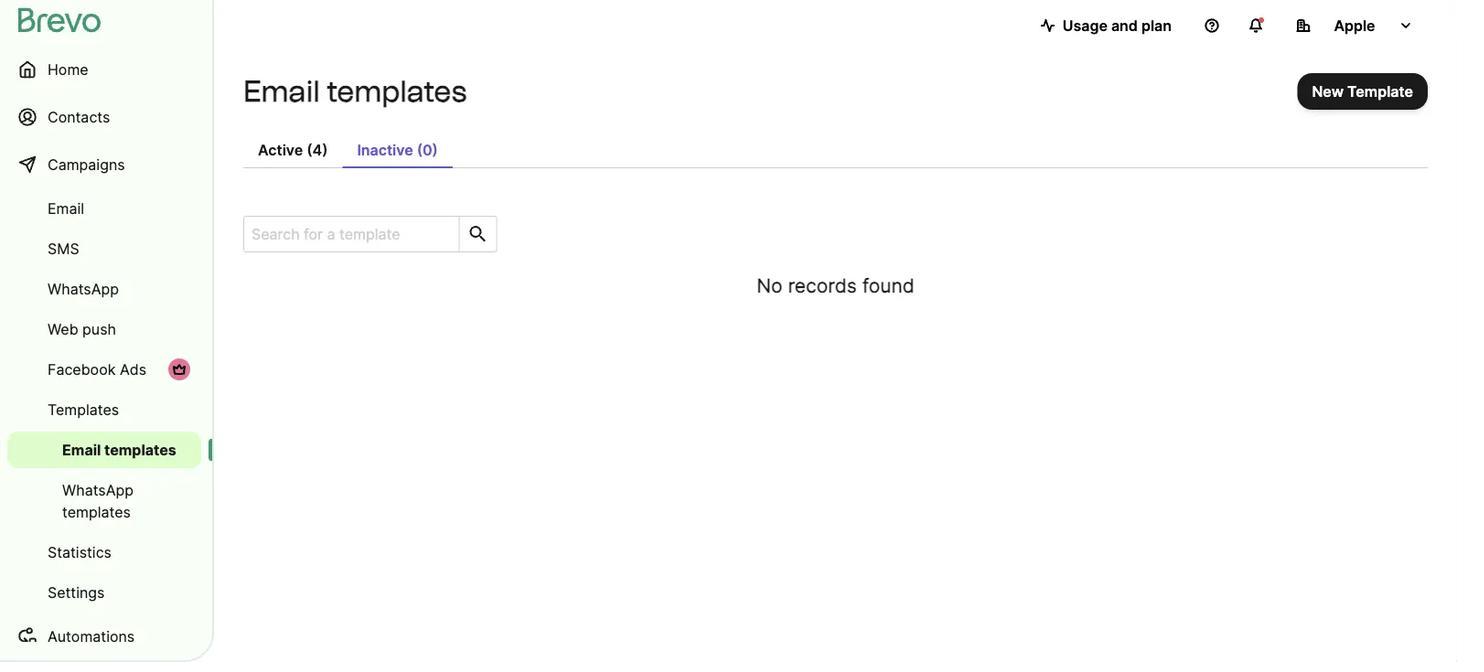 Task type: describe. For each thing, give the bounding box(es) containing it.
new template button
[[1298, 73, 1429, 110]]

apple button
[[1282, 7, 1429, 44]]

automations
[[48, 628, 135, 646]]

whatsapp link
[[7, 271, 201, 308]]

contacts link
[[7, 95, 201, 139]]

active
[[258, 141, 303, 159]]

inactive ( 0 )
[[357, 141, 438, 159]]

templates
[[48, 401, 119, 419]]

) for inactive ( 0 )
[[433, 141, 438, 159]]

facebook ads link
[[7, 351, 201, 388]]

templates for email templates link
[[104, 441, 176, 459]]

template
[[1348, 82, 1414, 100]]

plan
[[1142, 16, 1172, 34]]

0
[[423, 141, 433, 159]]

new
[[1313, 82, 1344, 100]]

and
[[1112, 16, 1138, 34]]

1 vertical spatial email
[[48, 200, 84, 217]]

4
[[313, 141, 322, 159]]

email templates link
[[7, 432, 201, 469]]

no records found
[[757, 274, 915, 297]]

0 vertical spatial templates
[[327, 74, 467, 109]]

) for active ( 4 )
[[322, 141, 328, 159]]

statistics link
[[7, 534, 201, 571]]

records
[[788, 274, 857, 297]]

found
[[863, 274, 915, 297]]

usage and plan button
[[1027, 7, 1187, 44]]

2 vertical spatial email
[[62, 441, 101, 459]]

home link
[[7, 48, 201, 92]]

1 horizontal spatial email templates
[[243, 74, 467, 109]]

automations link
[[7, 615, 201, 659]]

apple
[[1335, 16, 1376, 34]]

contacts
[[48, 108, 110, 126]]

no
[[757, 274, 783, 297]]



Task type: locate. For each thing, give the bounding box(es) containing it.
0 vertical spatial whatsapp
[[48, 280, 119, 298]]

templates down templates link
[[104, 441, 176, 459]]

sms
[[48, 240, 79, 258]]

usage and plan
[[1063, 16, 1172, 34]]

1 horizontal spatial )
[[433, 141, 438, 159]]

inactive
[[357, 141, 413, 159]]

0 vertical spatial email
[[243, 74, 320, 109]]

2 vertical spatial templates
[[62, 503, 131, 521]]

whatsapp
[[48, 280, 119, 298], [62, 481, 134, 499]]

email templates up inactive
[[243, 74, 467, 109]]

settings
[[48, 584, 105, 602]]

( for 4
[[307, 141, 313, 159]]

web
[[48, 320, 78, 338]]

whatsapp inside "link"
[[48, 280, 119, 298]]

1 vertical spatial whatsapp
[[62, 481, 134, 499]]

settings link
[[7, 575, 201, 611]]

templates inside email templates link
[[104, 441, 176, 459]]

facebook ads
[[48, 361, 146, 378]]

1 vertical spatial email templates
[[62, 441, 176, 459]]

email templates down templates link
[[62, 441, 176, 459]]

0 vertical spatial email templates
[[243, 74, 467, 109]]

email
[[243, 74, 320, 109], [48, 200, 84, 217], [62, 441, 101, 459]]

ads
[[120, 361, 146, 378]]

home
[[48, 60, 88, 78]]

usage
[[1063, 16, 1108, 34]]

templates
[[327, 74, 467, 109], [104, 441, 176, 459], [62, 503, 131, 521]]

email up active
[[243, 74, 320, 109]]

0 horizontal spatial email templates
[[62, 441, 176, 459]]

( right active
[[307, 141, 313, 159]]

whatsapp up web push on the left of the page
[[48, 280, 119, 298]]

email up sms
[[48, 200, 84, 217]]

1 horizontal spatial (
[[417, 141, 423, 159]]

new template
[[1313, 82, 1414, 100]]

1 ) from the left
[[322, 141, 328, 159]]

(
[[307, 141, 313, 159], [417, 141, 423, 159]]

active ( 4 )
[[258, 141, 328, 159]]

1 vertical spatial templates
[[104, 441, 176, 459]]

templates inside whatsapp templates
[[62, 503, 131, 521]]

2 ) from the left
[[433, 141, 438, 159]]

whatsapp for whatsapp templates
[[62, 481, 134, 499]]

sms link
[[7, 231, 201, 267]]

email link
[[7, 190, 201, 227]]

web push
[[48, 320, 116, 338]]

push
[[82, 320, 116, 338]]

whatsapp for whatsapp
[[48, 280, 119, 298]]

facebook
[[48, 361, 116, 378]]

whatsapp templates
[[62, 481, 134, 521]]

templates for whatsapp templates link
[[62, 503, 131, 521]]

email templates
[[243, 74, 467, 109], [62, 441, 176, 459]]

) right inactive
[[433, 141, 438, 159]]

whatsapp down email templates link
[[62, 481, 134, 499]]

Campaign name search field
[[244, 217, 452, 252]]

templates up inactive ( 0 )
[[327, 74, 467, 109]]

web push link
[[7, 311, 201, 348]]

left___rvooi image
[[172, 362, 187, 377]]

statistics
[[48, 544, 112, 561]]

( for 0
[[417, 141, 423, 159]]

whatsapp templates link
[[7, 472, 201, 531]]

email down templates
[[62, 441, 101, 459]]

templates link
[[7, 392, 201, 428]]

) right active
[[322, 141, 328, 159]]

templates up statistics link at the left bottom of the page
[[62, 503, 131, 521]]

1 ( from the left
[[307, 141, 313, 159]]

0 horizontal spatial )
[[322, 141, 328, 159]]

2 ( from the left
[[417, 141, 423, 159]]

)
[[322, 141, 328, 159], [433, 141, 438, 159]]

campaigns
[[48, 156, 125, 173]]

0 horizontal spatial (
[[307, 141, 313, 159]]

campaigns link
[[7, 143, 201, 187]]

( right inactive
[[417, 141, 423, 159]]



Task type: vqa. For each thing, say whether or not it's contained in the screenshot.
Next
no



